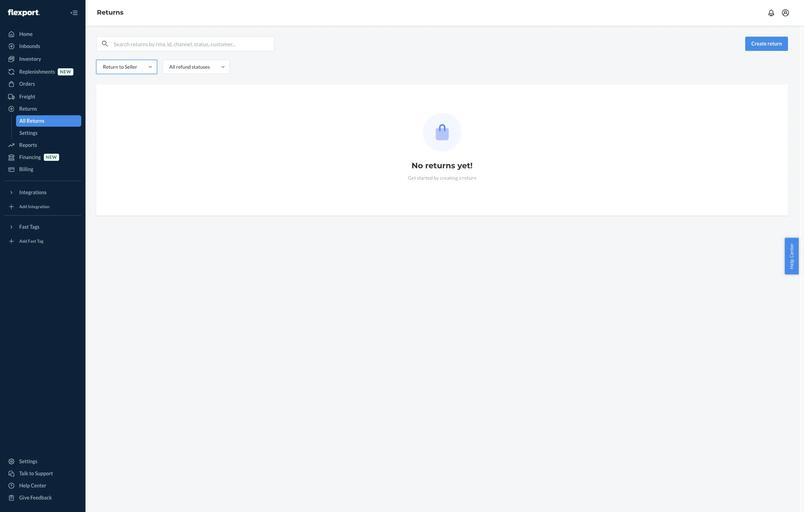 Task type: locate. For each thing, give the bounding box(es) containing it.
1 vertical spatial settings link
[[4, 457, 81, 468]]

statuses
[[192, 64, 210, 70]]

1 vertical spatial returns
[[19, 106, 37, 112]]

a
[[459, 175, 462, 181]]

1 settings from the top
[[19, 130, 38, 136]]

1 vertical spatial help
[[19, 483, 30, 489]]

inbounds link
[[4, 41, 81, 52]]

give feedback button
[[4, 493, 81, 504]]

fast left the tag
[[28, 239, 36, 244]]

1 horizontal spatial returns link
[[97, 9, 124, 16]]

0 vertical spatial returns link
[[97, 9, 124, 16]]

billing link
[[4, 164, 81, 175]]

0 horizontal spatial help
[[19, 483, 30, 489]]

reports
[[19, 142, 37, 148]]

fast
[[19, 224, 29, 230], [28, 239, 36, 244]]

0 vertical spatial add
[[19, 204, 27, 210]]

settings up 'reports'
[[19, 130, 38, 136]]

1 vertical spatial settings
[[19, 459, 37, 465]]

add down fast tags
[[19, 239, 27, 244]]

settings link
[[16, 128, 81, 139], [4, 457, 81, 468]]

help center
[[789, 244, 795, 269], [19, 483, 46, 489]]

create return
[[752, 41, 782, 47]]

2 add from the top
[[19, 239, 27, 244]]

talk
[[19, 471, 28, 477]]

1 horizontal spatial new
[[60, 69, 71, 75]]

all
[[169, 64, 175, 70], [19, 118, 26, 124]]

talk to support
[[19, 471, 53, 477]]

0 vertical spatial help
[[789, 259, 795, 269]]

fast inside dropdown button
[[19, 224, 29, 230]]

1 vertical spatial help center
[[19, 483, 46, 489]]

1 add from the top
[[19, 204, 27, 210]]

to inside button
[[29, 471, 34, 477]]

all returns
[[19, 118, 44, 124]]

to
[[119, 64, 124, 70], [29, 471, 34, 477]]

all down freight on the left top
[[19, 118, 26, 124]]

1 horizontal spatial all
[[169, 64, 175, 70]]

1 vertical spatial new
[[46, 155, 57, 160]]

1 horizontal spatial center
[[789, 244, 795, 258]]

integrations button
[[4, 187, 81, 199]]

center
[[789, 244, 795, 258], [31, 483, 46, 489]]

all left "refund"
[[169, 64, 175, 70]]

1 horizontal spatial return
[[768, 41, 782, 47]]

to right talk
[[29, 471, 34, 477]]

0 horizontal spatial returns link
[[4, 103, 81, 115]]

tags
[[30, 224, 39, 230]]

settings
[[19, 130, 38, 136], [19, 459, 37, 465]]

0 horizontal spatial return
[[463, 175, 477, 181]]

no returns yet!
[[412, 161, 473, 171]]

get started by creating a return
[[408, 175, 477, 181]]

returns
[[97, 9, 124, 16], [19, 106, 37, 112], [27, 118, 44, 124]]

add for add fast tag
[[19, 239, 27, 244]]

help center button
[[785, 238, 799, 275]]

give feedback
[[19, 496, 52, 502]]

1 horizontal spatial help
[[789, 259, 795, 269]]

billing
[[19, 166, 33, 173]]

fast left tags
[[19, 224, 29, 230]]

1 horizontal spatial help center
[[789, 244, 795, 269]]

new up orders "link"
[[60, 69, 71, 75]]

0 vertical spatial help center
[[789, 244, 795, 269]]

return right "a" at the right top
[[463, 175, 477, 181]]

empty list image
[[423, 113, 462, 152]]

0 horizontal spatial help center
[[19, 483, 46, 489]]

1 vertical spatial add
[[19, 239, 27, 244]]

settings link down all returns link
[[16, 128, 81, 139]]

1 vertical spatial to
[[29, 471, 34, 477]]

support
[[35, 471, 53, 477]]

new down reports link
[[46, 155, 57, 160]]

0 vertical spatial fast
[[19, 224, 29, 230]]

to left seller
[[119, 64, 124, 70]]

all returns link
[[16, 115, 81, 127]]

0 horizontal spatial all
[[19, 118, 26, 124]]

return to seller
[[103, 64, 137, 70]]

settings link up support
[[4, 457, 81, 468]]

1 vertical spatial return
[[463, 175, 477, 181]]

open notifications image
[[767, 9, 776, 17]]

new for financing
[[46, 155, 57, 160]]

settings up talk
[[19, 459, 37, 465]]

0 vertical spatial center
[[789, 244, 795, 258]]

feedback
[[30, 496, 52, 502]]

help
[[789, 259, 795, 269], [19, 483, 30, 489]]

new for replenishments
[[60, 69, 71, 75]]

home link
[[4, 29, 81, 40]]

0 horizontal spatial to
[[29, 471, 34, 477]]

help center link
[[4, 481, 81, 492]]

add integration link
[[4, 201, 81, 213]]

0 vertical spatial return
[[768, 41, 782, 47]]

yet!
[[458, 161, 473, 171]]

to for talk
[[29, 471, 34, 477]]

returns link
[[97, 9, 124, 16], [4, 103, 81, 115]]

0 vertical spatial settings
[[19, 130, 38, 136]]

0 vertical spatial all
[[169, 64, 175, 70]]

1 vertical spatial all
[[19, 118, 26, 124]]

0 vertical spatial new
[[60, 69, 71, 75]]

add left integration
[[19, 204, 27, 210]]

talk to support button
[[4, 469, 81, 480]]

1 horizontal spatial to
[[119, 64, 124, 70]]

return
[[768, 41, 782, 47], [463, 175, 477, 181]]

return right 'create'
[[768, 41, 782, 47]]

inbounds
[[19, 43, 40, 49]]

1 vertical spatial fast
[[28, 239, 36, 244]]

add
[[19, 204, 27, 210], [19, 239, 27, 244]]

new
[[60, 69, 71, 75], [46, 155, 57, 160]]

0 horizontal spatial center
[[31, 483, 46, 489]]

add for add integration
[[19, 204, 27, 210]]

0 horizontal spatial new
[[46, 155, 57, 160]]

freight
[[19, 94, 35, 100]]

2 settings from the top
[[19, 459, 37, 465]]

0 vertical spatial to
[[119, 64, 124, 70]]



Task type: describe. For each thing, give the bounding box(es) containing it.
give
[[19, 496, 29, 502]]

all for all refund statuses
[[169, 64, 175, 70]]

inventory link
[[4, 53, 81, 65]]

integrations
[[19, 190, 47, 196]]

no
[[412, 161, 423, 171]]

add integration
[[19, 204, 50, 210]]

refund
[[176, 64, 191, 70]]

to for return
[[119, 64, 124, 70]]

financing
[[19, 154, 41, 160]]

add fast tag link
[[4, 236, 81, 247]]

0 vertical spatial returns
[[97, 9, 124, 16]]

home
[[19, 31, 33, 37]]

help center inside button
[[789, 244, 795, 269]]

replenishments
[[19, 69, 55, 75]]

inventory
[[19, 56, 41, 62]]

orders link
[[4, 78, 81, 90]]

seller
[[125, 64, 137, 70]]

1 vertical spatial returns link
[[4, 103, 81, 115]]

freight link
[[4, 91, 81, 103]]

close navigation image
[[70, 9, 78, 17]]

open account menu image
[[782, 9, 790, 17]]

integration
[[28, 204, 50, 210]]

fast tags
[[19, 224, 39, 230]]

return inside create return button
[[768, 41, 782, 47]]

return
[[103, 64, 118, 70]]

reports link
[[4, 140, 81, 151]]

all refund statuses
[[169, 64, 210, 70]]

orders
[[19, 81, 35, 87]]

by
[[434, 175, 439, 181]]

flexport logo image
[[8, 9, 40, 16]]

get
[[408, 175, 416, 181]]

1 vertical spatial center
[[31, 483, 46, 489]]

center inside button
[[789, 244, 795, 258]]

create
[[752, 41, 767, 47]]

Search returns by rma, id, channel, status, customer... text field
[[114, 37, 274, 51]]

2 vertical spatial returns
[[27, 118, 44, 124]]

fast tags button
[[4, 222, 81, 233]]

all for all returns
[[19, 118, 26, 124]]

help inside button
[[789, 259, 795, 269]]

creating
[[440, 175, 458, 181]]

tag
[[37, 239, 43, 244]]

add fast tag
[[19, 239, 43, 244]]

0 vertical spatial settings link
[[16, 128, 81, 139]]

returns
[[426, 161, 456, 171]]

create return button
[[746, 37, 789, 51]]

started
[[417, 175, 433, 181]]



Task type: vqa. For each thing, say whether or not it's contained in the screenshot.
settings "link" to the top
yes



